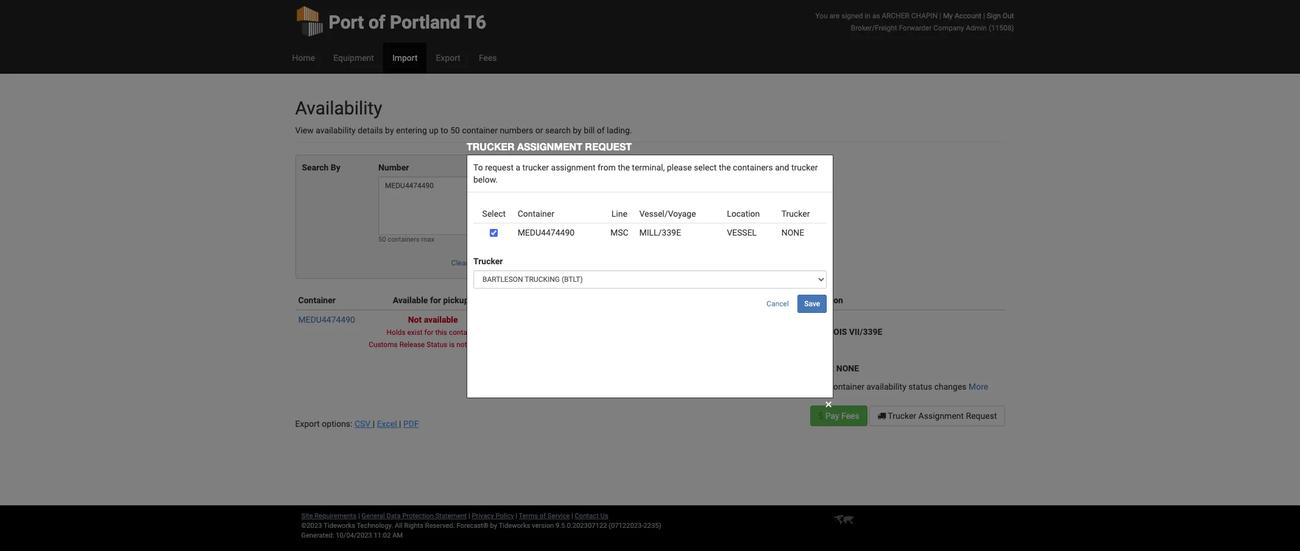 Task type: locate. For each thing, give the bounding box(es) containing it.
view availability details by entering up to 50 container numbers or search by bill of lading.
[[295, 125, 632, 135]]

of right bill
[[597, 125, 605, 135]]

excel link
[[377, 419, 399, 429]]

| up forecast®
[[469, 512, 470, 520]]

0 vertical spatial for
[[430, 295, 441, 305]]

search by
[[302, 163, 340, 172]]

trucker up show list icon
[[467, 141, 514, 152]]

pay fees
[[823, 411, 859, 421]]

vessel msc illinois vii/339e
[[793, 315, 882, 337]]

statement
[[435, 512, 467, 520]]

1 horizontal spatial trucker
[[888, 411, 916, 421]]

1 horizontal spatial by
[[490, 522, 497, 530]]

number
[[378, 163, 409, 172]]

portland
[[390, 12, 460, 33]]

1 vertical spatial for
[[424, 328, 434, 337]]

0 horizontal spatial by
[[385, 125, 394, 135]]

not
[[456, 341, 467, 349]]

contact
[[575, 512, 599, 520]]

1 horizontal spatial available
[[469, 341, 497, 349]]

all
[[395, 522, 403, 530]]

this
[[435, 328, 447, 337]]

1 vertical spatial container
[[449, 328, 479, 337]]

container
[[298, 295, 336, 305]]

my account link
[[943, 12, 981, 20]]

0 vertical spatial request
[[585, 141, 632, 152]]

policy
[[496, 512, 514, 520]]

1 vertical spatial of
[[597, 125, 605, 135]]

for
[[430, 295, 441, 305], [424, 328, 434, 337]]

| right csv
[[373, 419, 375, 429]]

containers
[[388, 236, 420, 244]]

assignment down changes
[[918, 411, 964, 421]]

1 vertical spatial availability
[[867, 382, 906, 392]]

1 vertical spatial trucker
[[888, 411, 916, 421]]

accessory
[[792, 364, 832, 373]]

usd image
[[818, 412, 823, 420]]

request down lading.
[[585, 141, 632, 152]]

available right not
[[469, 341, 497, 349]]

2 vertical spatial container
[[829, 382, 864, 392]]

1 vertical spatial request
[[966, 411, 997, 421]]

container
[[462, 125, 498, 135], [449, 328, 479, 337], [829, 382, 864, 392]]

by inside site requirements | general data protection statement | privacy policy | terms of service | contact us ©2023 tideworks technology. all rights reserved. forecast® by tideworks version 9.5.0.202307122 (07122023-2235) generated: 10/04/2023 11:02 am
[[490, 522, 497, 530]]

|
[[939, 12, 941, 20], [983, 12, 985, 20], [373, 419, 375, 429], [399, 419, 401, 429], [358, 512, 360, 520], [469, 512, 470, 520], [516, 512, 517, 520], [571, 512, 573, 520]]

for left this at the left bottom of the page
[[424, 328, 434, 337]]

account
[[955, 12, 981, 20]]

of right port
[[369, 12, 385, 33]]

trucker assignment request down changes
[[886, 411, 997, 421]]

satisfied
[[624, 388, 657, 398]]

0 horizontal spatial 50
[[378, 236, 386, 244]]

trucker assignment request down search
[[467, 141, 632, 152]]

1 vertical spatial assignment
[[918, 411, 964, 421]]

tideworks
[[499, 522, 530, 530]]

port of portland t6 link
[[295, 0, 486, 43]]

required
[[757, 364, 790, 373]]

truck image
[[877, 412, 886, 420]]

of
[[369, 12, 385, 33], [597, 125, 605, 135], [540, 512, 546, 520]]

1 vertical spatial 50
[[378, 236, 386, 244]]

t6
[[464, 12, 486, 33]]

50 containers max
[[378, 236, 434, 244]]

not
[[408, 315, 422, 325]]

1 horizontal spatial search
[[484, 259, 506, 267]]

1 horizontal spatial assignment
[[918, 411, 964, 421]]

by left bill
[[573, 125, 582, 135]]

1 vertical spatial trucker assignment request
[[886, 411, 997, 421]]

request down more link
[[966, 411, 997, 421]]

container up not
[[449, 328, 479, 337]]

1 horizontal spatial of
[[540, 512, 546, 520]]

50
[[450, 125, 460, 135], [378, 236, 386, 244]]

msc
[[793, 327, 811, 337]]

terms
[[519, 512, 538, 520]]

1 horizontal spatial availability
[[867, 382, 906, 392]]

0 horizontal spatial of
[[369, 12, 385, 33]]

50 left containers
[[378, 236, 386, 244]]

search inside button
[[484, 259, 506, 267]]

entering
[[396, 125, 427, 135]]

chapin
[[911, 12, 938, 20]]

request inside 'button'
[[966, 411, 997, 421]]

0 vertical spatial 50
[[450, 125, 460, 135]]

container down none
[[829, 382, 864, 392]]

required accessory : none
[[757, 364, 859, 373]]

general
[[362, 512, 385, 520]]

trucker right the truck icon at the right of page
[[888, 411, 916, 421]]

excel
[[377, 419, 397, 429]]

10/04/2023
[[336, 532, 372, 540]]

signed
[[841, 12, 863, 20]]

| left pdf link
[[399, 419, 401, 429]]

trucker inside 'button'
[[888, 411, 916, 421]]

bill
[[584, 125, 595, 135]]

for left pickup?
[[430, 295, 441, 305]]

contact us link
[[575, 512, 608, 520]]

1 horizontal spatial request
[[966, 411, 997, 421]]

1 horizontal spatial trucker assignment request
[[886, 411, 997, 421]]

1 vertical spatial available
[[469, 341, 497, 349]]

0 vertical spatial search
[[302, 163, 329, 172]]

status
[[909, 382, 932, 392]]

illinois
[[813, 327, 847, 337]]

search left by at the left top
[[302, 163, 329, 172]]

availability up the truck icon at the right of page
[[867, 382, 906, 392]]

2 horizontal spatial by
[[573, 125, 582, 135]]

0 horizontal spatial request
[[585, 141, 632, 152]]

by right details
[[385, 125, 394, 135]]

available
[[424, 315, 458, 325], [469, 341, 497, 349]]

release
[[399, 341, 425, 349]]

exist
[[407, 328, 423, 337]]

fees
[[841, 411, 859, 421]]

0 horizontal spatial assignment
[[517, 141, 582, 152]]

my
[[943, 12, 953, 20]]

| left sign
[[983, 12, 985, 20]]

n/a
[[681, 388, 696, 398]]

available up this at the left bottom of the page
[[424, 315, 458, 325]]

search button
[[477, 254, 513, 272]]

assignment
[[517, 141, 582, 152], [918, 411, 964, 421]]

details
[[358, 125, 383, 135]]

available for pickup?
[[393, 295, 473, 305]]

container inside not available holds exist for this container customs release status is not available
[[449, 328, 479, 337]]

assignment down search
[[517, 141, 582, 152]]

availability down "availability"
[[316, 125, 356, 135]]

availability
[[316, 125, 356, 135], [867, 382, 906, 392]]

generated:
[[301, 532, 334, 540]]

show list image
[[504, 164, 512, 173]]

of inside site requirements | general data protection statement | privacy policy | terms of service | contact us ©2023 tideworks technology. all rights reserved. forecast® by tideworks version 9.5.0.202307122 (07122023-2235) generated: 10/04/2023 11:02 am
[[540, 512, 546, 520]]

0 vertical spatial container
[[462, 125, 498, 135]]

general data protection statement link
[[362, 512, 467, 520]]

0 horizontal spatial available
[[424, 315, 458, 325]]

to
[[441, 125, 448, 135]]

for inside not available holds exist for this container customs release status is not available
[[424, 328, 434, 337]]

1 vertical spatial search
[[484, 259, 506, 267]]

vessel
[[794, 315, 824, 325]]

trucker assignment request button
[[869, 406, 1005, 426]]

50 right to
[[450, 125, 460, 135]]

9.5.0.202307122
[[556, 522, 607, 530]]

clear
[[451, 259, 468, 267]]

2 vertical spatial of
[[540, 512, 546, 520]]

0 vertical spatial trucker
[[467, 141, 514, 152]]

of up version in the left bottom of the page
[[540, 512, 546, 520]]

0 horizontal spatial search
[[302, 163, 329, 172]]

broker/freight
[[851, 24, 897, 32]]

container right to
[[462, 125, 498, 135]]

search right the clear button
[[484, 259, 506, 267]]

0 vertical spatial of
[[369, 12, 385, 33]]

assignment inside trucker assignment request 'button'
[[918, 411, 964, 421]]

forecast®
[[457, 522, 488, 530]]

available
[[393, 295, 428, 305]]

version
[[532, 522, 554, 530]]

status
[[427, 341, 447, 349]]

sign out link
[[987, 12, 1014, 20]]

0 horizontal spatial availability
[[316, 125, 356, 135]]

satisfied thru: n/a
[[624, 388, 696, 398]]

out
[[1003, 12, 1014, 20]]

0 horizontal spatial trucker
[[467, 141, 514, 152]]

by
[[385, 125, 394, 135], [573, 125, 582, 135], [490, 522, 497, 530]]

company
[[934, 24, 964, 32]]

is
[[449, 341, 455, 349]]

0 vertical spatial assignment
[[517, 141, 582, 152]]

0 vertical spatial trucker assignment request
[[467, 141, 632, 152]]

by down privacy policy link
[[490, 522, 497, 530]]

numbers
[[500, 125, 533, 135]]



Task type: vqa. For each thing, say whether or not it's contained in the screenshot.
"by" in Site Requirements | General Data Protection Statement | Privacy Policy | Terms of Service | Contact Us ©2023 Tideworks Technology. All Rights Reserved. Forecast® by Tideworks version 9.5.0.202307122 (07122023-2235) Generated: 10/04/2023 11:02 AM
yes



Task type: describe. For each thing, give the bounding box(es) containing it.
more
[[969, 382, 988, 392]]

port of portland t6
[[329, 12, 486, 33]]

or
[[535, 125, 543, 135]]

requirements
[[314, 512, 357, 520]]

privacy
[[472, 512, 494, 520]]

search
[[545, 125, 571, 135]]

csv
[[355, 419, 371, 429]]

protection
[[402, 512, 434, 520]]

me
[[792, 382, 804, 392]]

more link
[[969, 382, 988, 392]]

thru:
[[659, 388, 678, 398]]

site
[[301, 512, 313, 520]]

you are signed in as archer chapin | my account | sign out broker/freight forwarder company admin (11508)
[[815, 12, 1014, 32]]

11:02
[[374, 532, 391, 540]]

site requirements | general data protection statement | privacy policy | terms of service | contact us ©2023 tideworks technology. all rights reserved. forecast® by tideworks version 9.5.0.202307122 (07122023-2235) generated: 10/04/2023 11:02 am
[[301, 512, 661, 540]]

admin
[[966, 24, 987, 32]]

clear button
[[445, 254, 475, 272]]

2235)
[[644, 522, 661, 530]]

medu4474490 link
[[298, 315, 355, 325]]

search for search by
[[302, 163, 329, 172]]

1 horizontal spatial 50
[[450, 125, 460, 135]]

:
[[832, 364, 834, 373]]

pay fees button
[[810, 406, 867, 426]]

when
[[806, 382, 827, 392]]

technology.
[[357, 522, 393, 530]]

lading.
[[607, 125, 632, 135]]

you
[[815, 12, 828, 20]]

site requirements link
[[301, 512, 357, 520]]

additional
[[757, 295, 796, 305]]

privacy policy link
[[472, 512, 514, 520]]

view
[[295, 125, 314, 135]]

export options: csv | excel | pdf
[[295, 419, 419, 429]]

| left the general
[[358, 512, 360, 520]]

search for search
[[484, 259, 506, 267]]

rights
[[404, 522, 423, 530]]

terms of service link
[[519, 512, 570, 520]]

port
[[329, 12, 364, 33]]

in
[[865, 12, 871, 20]]

medu4474490
[[298, 315, 355, 325]]

2 horizontal spatial of
[[597, 125, 605, 135]]

of inside 'link'
[[369, 12, 385, 33]]

0 vertical spatial available
[[424, 315, 458, 325]]

Number text field
[[378, 177, 513, 235]]

none
[[836, 364, 859, 373]]

not available holds exist for this container customs release status is not available
[[369, 315, 497, 349]]

(07122023-
[[609, 522, 644, 530]]

pickup?
[[443, 295, 473, 305]]

| up tideworks
[[516, 512, 517, 520]]

| left my
[[939, 12, 941, 20]]

vii/339e
[[849, 327, 882, 337]]

email me when container availability status changes more
[[769, 382, 988, 392]]

forwarder
[[899, 24, 932, 32]]

us
[[600, 512, 608, 520]]

sign
[[987, 12, 1001, 20]]

changes
[[934, 382, 967, 392]]

trucker assignment request inside trucker assignment request 'button'
[[886, 411, 997, 421]]

pdf link
[[403, 419, 419, 429]]

csv link
[[355, 419, 373, 429]]

am
[[392, 532, 403, 540]]

by
[[331, 163, 340, 172]]

options:
[[322, 419, 352, 429]]

information
[[798, 295, 843, 305]]

(11508)
[[989, 24, 1014, 32]]

| up the 9.5.0.202307122
[[571, 512, 573, 520]]

customs
[[369, 341, 398, 349]]

0 vertical spatial availability
[[316, 125, 356, 135]]

up
[[429, 125, 439, 135]]

pay
[[825, 411, 839, 421]]

©2023 tideworks
[[301, 522, 355, 530]]

archer
[[882, 12, 909, 20]]

data
[[387, 512, 401, 520]]

email
[[769, 382, 790, 392]]

0 horizontal spatial trucker assignment request
[[467, 141, 632, 152]]

service
[[548, 512, 570, 520]]

availability
[[295, 97, 382, 119]]



